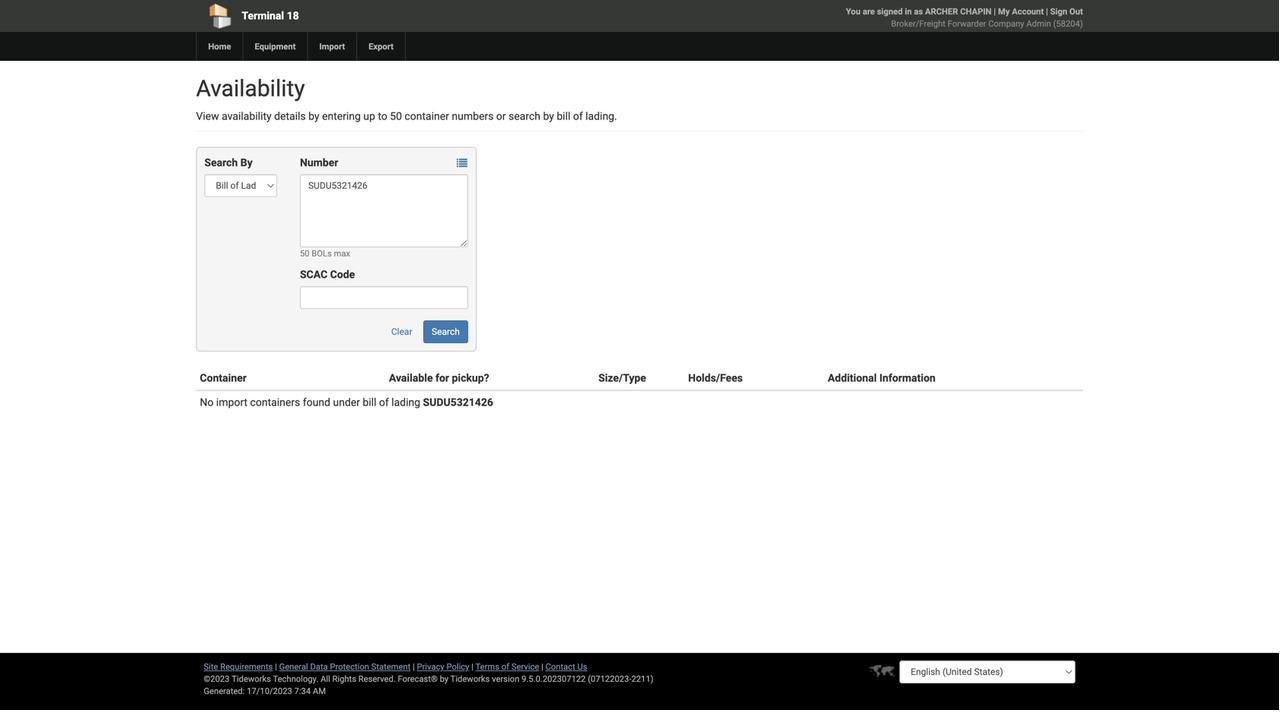 Task type: vqa. For each thing, say whether or not it's contained in the screenshot.
max on the left top of the page
yes



Task type: locate. For each thing, give the bounding box(es) containing it.
|
[[994, 6, 996, 16], [1046, 6, 1049, 16], [275, 662, 277, 672], [413, 662, 415, 672], [472, 662, 474, 672], [542, 662, 544, 672]]

terms
[[476, 662, 500, 672]]

of inside the site requirements | general data protection statement | privacy policy | terms of service | contact us ©2023 tideworks technology. all rights reserved. forecast® by tideworks version 9.5.0.202307122 (07122023-2211) generated: 17/10/2023 7:34 am
[[502, 662, 510, 672]]

import link
[[307, 32, 357, 61]]

1 horizontal spatial of
[[502, 662, 510, 672]]

by
[[309, 110, 320, 123], [543, 110, 554, 123], [440, 674, 449, 684]]

view availability details by entering up to 50 container numbers or search by bill of lading.
[[196, 110, 617, 123]]

search button
[[423, 321, 468, 344]]

50 right to
[[390, 110, 402, 123]]

SCAC Code text field
[[300, 286, 468, 309]]

am
[[313, 687, 326, 697]]

chapin
[[961, 6, 992, 16]]

sign
[[1051, 6, 1068, 16]]

general
[[279, 662, 308, 672]]

by inside the site requirements | general data protection statement | privacy policy | terms of service | contact us ©2023 tideworks technology. all rights reserved. forecast® by tideworks version 9.5.0.202307122 (07122023-2211) generated: 17/10/2023 7:34 am
[[440, 674, 449, 684]]

equipment
[[255, 42, 296, 51]]

sudu5321426
[[423, 396, 494, 409]]

1 horizontal spatial 50
[[390, 110, 402, 123]]

export link
[[357, 32, 405, 61]]

1 horizontal spatial by
[[440, 674, 449, 684]]

account
[[1012, 6, 1044, 16]]

2 horizontal spatial by
[[543, 110, 554, 123]]

site requirements link
[[204, 662, 273, 672]]

search for search by
[[205, 157, 238, 169]]

clear
[[391, 327, 412, 337]]

0 vertical spatial of
[[573, 110, 583, 123]]

scac
[[300, 269, 328, 281]]

search inside button
[[432, 327, 460, 337]]

view
[[196, 110, 219, 123]]

protection
[[330, 662, 369, 672]]

0 horizontal spatial by
[[309, 110, 320, 123]]

1 horizontal spatial search
[[432, 327, 460, 337]]

2211)
[[632, 674, 654, 684]]

bill
[[557, 110, 571, 123], [363, 396, 377, 409]]

7:34
[[294, 687, 311, 697]]

version
[[492, 674, 520, 684]]

availability
[[196, 75, 305, 102]]

import
[[216, 396, 248, 409]]

show list image
[[457, 158, 468, 169]]

sign out link
[[1051, 6, 1084, 16]]

size/type
[[599, 372, 646, 385]]

search right clear button
[[432, 327, 460, 337]]

0 horizontal spatial bill
[[363, 396, 377, 409]]

search left by
[[205, 157, 238, 169]]

0 horizontal spatial search
[[205, 157, 238, 169]]

forecast®
[[398, 674, 438, 684]]

2 horizontal spatial of
[[573, 110, 583, 123]]

technology.
[[273, 674, 319, 684]]

available for pickup?
[[389, 372, 489, 385]]

home link
[[196, 32, 243, 61]]

by down privacy policy link
[[440, 674, 449, 684]]

50 left bols
[[300, 249, 310, 259]]

0 vertical spatial bill
[[557, 110, 571, 123]]

0 vertical spatial 50
[[390, 110, 402, 123]]

holds/fees
[[689, 372, 743, 385]]

50
[[390, 110, 402, 123], [300, 249, 310, 259]]

code
[[330, 269, 355, 281]]

of up version
[[502, 662, 510, 672]]

information
[[880, 372, 936, 385]]

available
[[389, 372, 433, 385]]

additional
[[828, 372, 877, 385]]

forwarder
[[948, 19, 987, 29]]

of
[[573, 110, 583, 123], [379, 396, 389, 409], [502, 662, 510, 672]]

0 vertical spatial search
[[205, 157, 238, 169]]

by right the search
[[543, 110, 554, 123]]

Number text field
[[300, 174, 468, 248]]

max
[[334, 249, 350, 259]]

no import containers found under bill of lading sudu5321426
[[200, 396, 494, 409]]

of left lading.
[[573, 110, 583, 123]]

found
[[303, 396, 331, 409]]

all
[[321, 674, 330, 684]]

privacy
[[417, 662, 445, 672]]

availability
[[222, 110, 272, 123]]

numbers
[[452, 110, 494, 123]]

rights
[[332, 674, 356, 684]]

search
[[205, 157, 238, 169], [432, 327, 460, 337]]

| left sign
[[1046, 6, 1049, 16]]

site requirements | general data protection statement | privacy policy | terms of service | contact us ©2023 tideworks technology. all rights reserved. forecast® by tideworks version 9.5.0.202307122 (07122023-2211) generated: 17/10/2023 7:34 am
[[204, 662, 654, 697]]

bill right under
[[363, 396, 377, 409]]

for
[[436, 372, 449, 385]]

you
[[846, 6, 861, 16]]

policy
[[447, 662, 470, 672]]

1 vertical spatial bill
[[363, 396, 377, 409]]

0 horizontal spatial 50
[[300, 249, 310, 259]]

(07122023-
[[588, 674, 632, 684]]

contact us link
[[546, 662, 588, 672]]

by right details at the top of the page
[[309, 110, 320, 123]]

lading.
[[586, 110, 617, 123]]

containers
[[250, 396, 300, 409]]

statement
[[371, 662, 411, 672]]

bill left lading.
[[557, 110, 571, 123]]

0 horizontal spatial of
[[379, 396, 389, 409]]

1 vertical spatial search
[[432, 327, 460, 337]]

pickup?
[[452, 372, 489, 385]]

reserved.
[[359, 674, 396, 684]]

entering
[[322, 110, 361, 123]]

home
[[208, 42, 231, 51]]

are
[[863, 6, 875, 16]]

2 vertical spatial of
[[502, 662, 510, 672]]

of left 'lading'
[[379, 396, 389, 409]]



Task type: describe. For each thing, give the bounding box(es) containing it.
export
[[369, 42, 394, 51]]

up
[[364, 110, 375, 123]]

lading
[[392, 396, 421, 409]]

no
[[200, 396, 214, 409]]

| up 9.5.0.202307122
[[542, 662, 544, 672]]

terms of service link
[[476, 662, 539, 672]]

as
[[914, 6, 923, 16]]

my account link
[[999, 6, 1044, 16]]

(58204)
[[1054, 19, 1084, 29]]

search by
[[205, 157, 253, 169]]

number
[[300, 157, 338, 169]]

search
[[509, 110, 541, 123]]

us
[[578, 662, 588, 672]]

you are signed in as archer chapin | my account | sign out broker/freight forwarder company admin (58204)
[[846, 6, 1084, 29]]

site
[[204, 662, 218, 672]]

clear button
[[383, 321, 421, 344]]

search for search
[[432, 327, 460, 337]]

in
[[905, 6, 912, 16]]

broker/freight
[[892, 19, 946, 29]]

scac code
[[300, 269, 355, 281]]

| left general
[[275, 662, 277, 672]]

generated:
[[204, 687, 245, 697]]

signed
[[877, 6, 903, 16]]

out
[[1070, 6, 1084, 16]]

| left my
[[994, 6, 996, 16]]

container
[[200, 372, 247, 385]]

admin
[[1027, 19, 1052, 29]]

equipment link
[[243, 32, 307, 61]]

general data protection statement link
[[279, 662, 411, 672]]

details
[[274, 110, 306, 123]]

privacy policy link
[[417, 662, 470, 672]]

terminal 18 link
[[196, 0, 553, 32]]

requirements
[[220, 662, 273, 672]]

company
[[989, 19, 1025, 29]]

18
[[287, 10, 299, 22]]

terminal
[[242, 10, 284, 22]]

by
[[241, 157, 253, 169]]

data
[[310, 662, 328, 672]]

9.5.0.202307122
[[522, 674, 586, 684]]

tideworks
[[451, 674, 490, 684]]

terminal 18
[[242, 10, 299, 22]]

1 vertical spatial 50
[[300, 249, 310, 259]]

bols
[[312, 249, 332, 259]]

to
[[378, 110, 388, 123]]

my
[[999, 6, 1010, 16]]

17/10/2023
[[247, 687, 292, 697]]

under
[[333, 396, 360, 409]]

contact
[[546, 662, 576, 672]]

import
[[319, 42, 345, 51]]

or
[[496, 110, 506, 123]]

additional information
[[828, 372, 936, 385]]

container
[[405, 110, 449, 123]]

| up the tideworks
[[472, 662, 474, 672]]

1 horizontal spatial bill
[[557, 110, 571, 123]]

1 vertical spatial of
[[379, 396, 389, 409]]

| up forecast®
[[413, 662, 415, 672]]

50 bols max
[[300, 249, 350, 259]]

©2023 tideworks
[[204, 674, 271, 684]]

archer
[[925, 6, 959, 16]]



